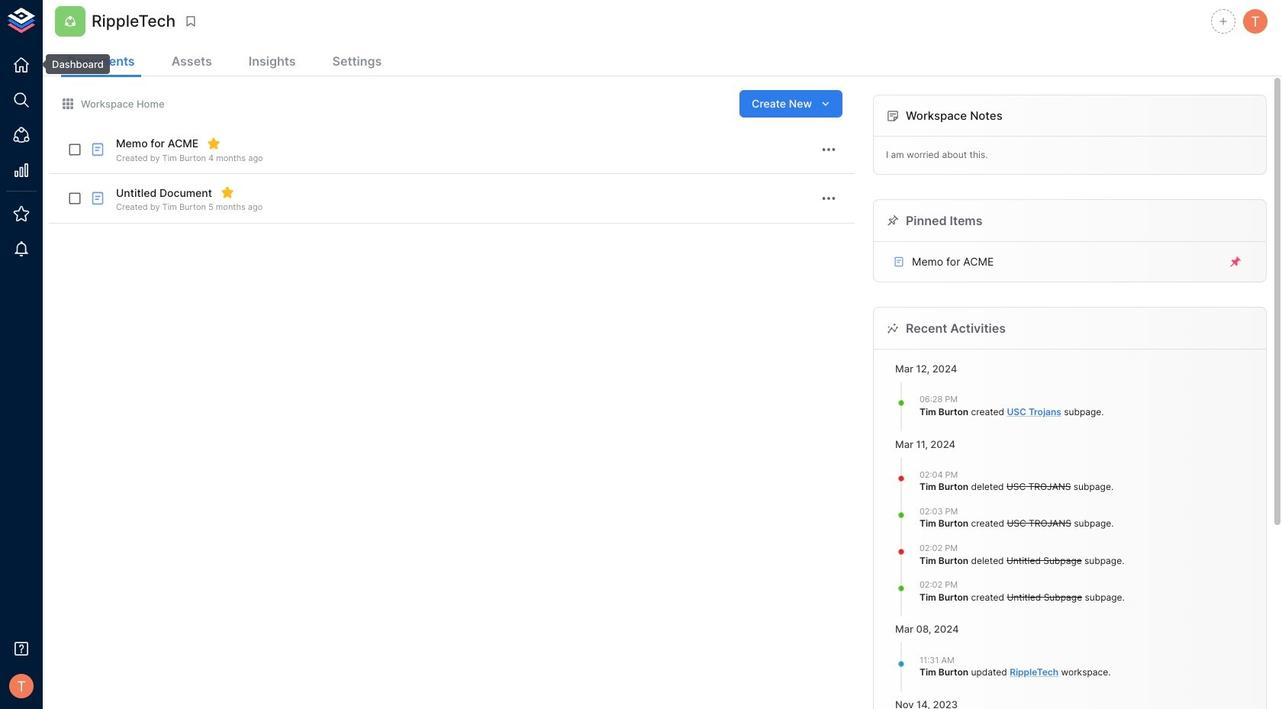 Task type: vqa. For each thing, say whether or not it's contained in the screenshot.
bottom Marketing
no



Task type: locate. For each thing, give the bounding box(es) containing it.
1 vertical spatial remove favorite image
[[221, 186, 234, 200]]

0 vertical spatial remove favorite image
[[207, 137, 221, 150]]

tooltip
[[35, 54, 110, 74]]

bookmark image
[[184, 15, 198, 28]]

remove favorite image
[[207, 137, 221, 150], [221, 186, 234, 200]]

unpin image
[[1229, 255, 1243, 269]]



